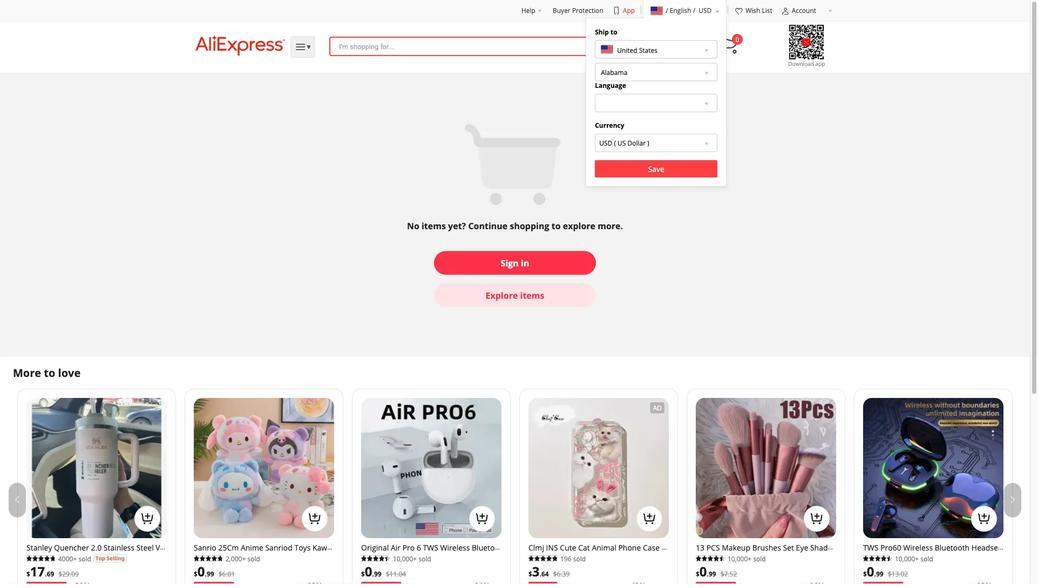 Task type: vqa. For each thing, say whether or not it's contained in the screenshot.
Charging
no



Task type: locate. For each thing, give the bounding box(es) containing it.
1 vertical spatial usd
[[599, 138, 612, 147]]

99 inside $ 0 . 99 $13.02
[[876, 570, 884, 579]]

android
[[438, 564, 466, 574]]

0 vertical spatial headset
[[972, 543, 1001, 554]]

wireless up android
[[440, 543, 470, 554]]

items right the no
[[422, 220, 446, 232]]

99 inside $ 0 . 99 $6.01
[[207, 570, 214, 579]]

99 right oft
[[207, 570, 214, 579]]

iph
[[490, 564, 501, 574]]

. inside $ 17 . 69 $29.09
[[45, 570, 47, 579]]

app
[[623, 6, 635, 15]]

2 . from the left
[[205, 570, 207, 579]]

1 sold from the left
[[79, 555, 91, 564]]

pro60
[[881, 543, 901, 554]]

wish list
[[746, 6, 772, 15]]

1 horizontal spatial with
[[863, 554, 878, 564]]

0 vertical spatial air
[[391, 543, 401, 554]]

1 horizontal spatial air
[[951, 564, 960, 574]]

tws right the 6
[[423, 543, 438, 554]]

stainless
[[104, 543, 135, 554]]

headset
[[972, 543, 1001, 554], [367, 564, 397, 574]]

$ 0 . 99 $6.01
[[194, 563, 235, 581]]

with up mug
[[115, 554, 130, 564]]

to
[[611, 27, 617, 36], [552, 220, 561, 232], [44, 366, 55, 381]]

1 horizontal spatial headset
[[972, 543, 1001, 554]]

cat
[[578, 543, 590, 554]]

2 mini from the left
[[611, 554, 626, 564]]

2 10,000+ sold from the left
[[728, 555, 766, 564]]

plus
[[588, 564, 602, 574]]

$ inside $ 17 . 69 $29.09
[[26, 570, 30, 579]]

0 horizontal spatial earphones
[[370, 554, 408, 564]]

prote
[[649, 564, 668, 574]]

0 horizontal spatial 10,000+
[[393, 555, 417, 564]]

mini inside original air pro 6 tws wireless bluetoo th earphones headphones mini earpon e headset for xiaomi android apple iph one earbuds
[[457, 554, 472, 564]]

sold
[[79, 555, 91, 564], [247, 555, 260, 564], [419, 555, 431, 564], [573, 555, 586, 564], [753, 555, 766, 564], [921, 555, 933, 564]]

. inside $ 0 . 99 $6.01
[[205, 570, 207, 579]]

99 for bag
[[709, 570, 716, 579]]

1 wireless from the left
[[440, 543, 470, 554]]

1 $ from the left
[[26, 570, 30, 579]]

$ for $ 0 . 99 $6.01
[[194, 570, 198, 579]]

99
[[207, 570, 214, 579], [374, 570, 382, 579], [709, 570, 716, 579], [876, 570, 884, 579]]

wireless up noise
[[903, 543, 933, 554]]

$ 3 . 64 $6.39
[[529, 563, 570, 581]]

sold down anime
[[247, 555, 260, 564]]

1 10,000+ sold from the left
[[393, 555, 431, 564]]

tws pro60 wireless bluetooth headset with mic earbuds noise cancelling ster eo bluetooth earphones air pro 60 wire less headphones
[[863, 543, 1003, 585]]

1 horizontal spatial 13
[[696, 543, 705, 554]]

10,000+ for headset
[[393, 555, 417, 564]]

2 horizontal spatial 10,000+ sold
[[895, 555, 933, 564]]

0 horizontal spatial tws
[[423, 543, 438, 554]]

$ left xr
[[529, 570, 532, 579]]

wireless
[[440, 543, 470, 554], [903, 543, 933, 554]]

13 down cute
[[565, 554, 573, 564]]

tws inside tws pro60 wireless bluetooth headset with mic earbuds noise cancelling ster eo bluetooth earphones air pro 60 wire less headphones
[[863, 543, 879, 554]]

earphones up $11.04
[[370, 554, 408, 564]]

explore items
[[486, 290, 544, 301]]

0 horizontal spatial wireless
[[440, 543, 470, 554]]

dollar
[[628, 138, 646, 147]]

1 . from the left
[[45, 570, 47, 579]]

2 soft from the left
[[786, 564, 800, 574]]

2 sold from the left
[[247, 555, 260, 564]]

2 with from the left
[[863, 554, 878, 564]]

1 horizontal spatial wireless
[[903, 543, 933, 554]]

wish list link
[[735, 6, 772, 16]]

earphones inside original air pro 6 tws wireless bluetoo th earphones headphones mini earpon e headset for xiaomi android apple iph one earbuds
[[370, 554, 408, 564]]

set
[[783, 543, 794, 554]]

bluetooth up cancelling
[[935, 543, 970, 554]]

$ inside '$ 0 . 99 $7.52'
[[696, 570, 700, 579]]

$ left the cup
[[26, 570, 30, 579]]

3 10,000+ sold from the left
[[895, 555, 933, 564]]

1 horizontal spatial 10,000+ sold
[[728, 555, 766, 564]]

1 tws from the left
[[423, 543, 438, 554]]

2 10,000+ from the left
[[728, 555, 752, 564]]

99 for mas
[[207, 570, 214, 579]]

2 tws from the left
[[863, 543, 879, 554]]

1 horizontal spatial /
[[693, 6, 695, 15]]

$ inside $ 0 . 99 $6.01
[[194, 570, 198, 579]]

1 horizontal spatial x
[[639, 554, 643, 564]]

items for no
[[422, 220, 446, 232]]

0 horizontal spatial bluetooth
[[874, 564, 909, 574]]

pro
[[403, 543, 415, 554], [575, 554, 587, 564], [962, 564, 975, 574]]

3 99 from the left
[[709, 570, 716, 579]]

/ left english
[[666, 6, 668, 15]]

1 vertical spatial earbuds
[[377, 575, 406, 585]]

us
[[618, 138, 626, 147]]

. for $ 0 . 99 $11.04
[[372, 570, 374, 579]]

$ down w
[[696, 570, 700, 579]]

2 99 from the left
[[374, 570, 382, 579]]

0 vertical spatial to
[[611, 27, 617, 36]]

to right ship
[[611, 27, 617, 36]]

usd right english
[[699, 6, 712, 15]]

united
[[617, 46, 637, 55]]

alabama
[[601, 68, 628, 77]]

one
[[361, 575, 375, 585]]

2 wireless from the left
[[903, 543, 933, 554]]

2 horizontal spatial to
[[611, 27, 617, 36]]

sold up xiaomi
[[419, 555, 431, 564]]

1 horizontal spatial headphones
[[879, 575, 924, 585]]

13 inside clmj ins cute cat animal phone case f or iphone 13 pro 11 12 mini 14 x xs ma x xr se 2020 7 8 plus soft silicone prote ctive cover
[[565, 554, 573, 564]]

x left the xs
[[639, 554, 643, 564]]

soft down 12 at right bottom
[[604, 564, 618, 574]]

1 vertical spatial to
[[552, 220, 561, 232]]

10,000+ sold up $13.02
[[895, 555, 933, 564]]

1 horizontal spatial 10,000+
[[728, 555, 752, 564]]

air
[[391, 543, 401, 554], [951, 564, 960, 574]]

0 horizontal spatial air
[[391, 543, 401, 554]]

1 vertical spatial bluetooth
[[874, 564, 909, 574]]

5 $ from the left
[[696, 570, 700, 579]]

sign in
[[501, 257, 529, 269]]

sold for $ 0 . 99 $6.01
[[247, 555, 260, 564]]

more
[[13, 366, 41, 381]]

1 horizontal spatial items
[[520, 290, 544, 301]]

25cm
[[218, 543, 239, 554]]

0 horizontal spatial items
[[422, 220, 446, 232]]

cute
[[560, 543, 576, 554]]

0 horizontal spatial earbuds
[[377, 575, 406, 585]]

h
[[157, 564, 163, 574]]

air down cancelling
[[951, 564, 960, 574]]

wireless inside original air pro 6 tws wireless bluetoo th earphones headphones mini earpon e headset for xiaomi android apple iph one earbuds
[[440, 543, 470, 554]]

account link
[[781, 6, 833, 16]]

0 vertical spatial headphones
[[410, 554, 455, 564]]

5 sold from the left
[[753, 555, 766, 564]]

0 right i
[[198, 563, 205, 581]]

4 99 from the left
[[876, 570, 884, 579]]

pro down cancelling
[[962, 564, 975, 574]]

. for $ 3 . 64 $6.39
[[540, 570, 542, 579]]

1 soft from the left
[[604, 564, 618, 574]]

6
[[417, 543, 421, 554]]

pro inside original air pro 6 tws wireless bluetoo th earphones headphones mini earpon e headset for xiaomi android apple iph one earbuds
[[403, 543, 415, 554]]

case
[[643, 543, 660, 554]]

10,000+ sold down the 6
[[393, 555, 431, 564]]

1 horizontal spatial earbuds
[[895, 554, 924, 564]]

2,000+
[[226, 555, 246, 564]]

headphones up xiaomi
[[410, 554, 455, 564]]

mini left 14
[[611, 554, 626, 564]]

mini up android
[[457, 554, 472, 564]]

size image
[[735, 7, 744, 16]]

1 horizontal spatial earphones
[[911, 564, 949, 574]]

0 for sanrio 25cm anime sanriod toys kawai i kuromi mymelody cinnamorol plush s oft stuffed animals doll plushie pillow x mas gift decor
[[198, 563, 205, 581]]

headphones inside tws pro60 wireless bluetooth headset with mic earbuds noise cancelling ster eo bluetooth earphones air pro 60 wire less headphones
[[879, 575, 924, 585]]

3 $ from the left
[[361, 570, 365, 579]]

sanrio
[[194, 543, 216, 554]]

1 99 from the left
[[207, 570, 214, 579]]

1 vertical spatial items
[[520, 290, 544, 301]]

3 . from the left
[[372, 570, 374, 579]]

10,000+ up for on the bottom of the page
[[393, 555, 417, 564]]

usd left (
[[599, 138, 612, 147]]

$ inside $ 0 . 99 $13.02
[[863, 570, 867, 579]]

items inside explore items link
[[520, 290, 544, 301]]

tws left pro60
[[863, 543, 879, 554]]

mini
[[457, 554, 472, 564], [611, 554, 626, 564]]

usd ( us dollar ) link
[[599, 134, 649, 152]]

to left love
[[44, 366, 55, 381]]

va
[[156, 543, 164, 554]]

earbuds down for on the bottom of the page
[[377, 575, 406, 585]]

headset up "one" at left bottom
[[367, 564, 397, 574]]

$ inside the $ 0 . 99 $11.04
[[361, 570, 365, 579]]

99 left bag
[[709, 570, 716, 579]]

0 left mic on the bottom right of page
[[867, 563, 874, 581]]

lid
[[132, 554, 142, 564]]

. inside "$ 3 . 64 $6.39"
[[540, 570, 542, 579]]

x inside the sanrio 25cm anime sanriod toys kawai i kuromi mymelody cinnamorol plush s oft stuffed animals doll plushie pillow x mas gift decor
[[329, 564, 333, 574]]

6 . from the left
[[874, 570, 876, 579]]

wish
[[746, 6, 760, 15]]

x down "s" at left bottom
[[329, 564, 333, 574]]

0 horizontal spatial headphones
[[410, 554, 455, 564]]

soft down cosmetic
[[786, 564, 800, 574]]

no
[[407, 220, 419, 232]]

0 down size icon
[[736, 35, 739, 44]]

0 horizontal spatial 10,000+ sold
[[393, 555, 431, 564]]

0 for 13 pcs makeup brushes set eye shado w foundation women cosmetic brush eyeshadow blush beauty soft make up tools bag
[[700, 563, 707, 581]]

noise
[[926, 554, 946, 564]]

sanriod
[[265, 543, 293, 554]]

0 horizontal spatial with
[[115, 554, 130, 564]]

1 horizontal spatial soft
[[786, 564, 800, 574]]

1 mini from the left
[[457, 554, 472, 564]]

99 inside the $ 0 . 99 $11.04
[[374, 570, 382, 579]]

2 horizontal spatial 10,000+
[[895, 555, 919, 564]]

2 $ from the left
[[194, 570, 198, 579]]

$ inside "$ 3 . 64 $6.39"
[[529, 570, 532, 579]]

10,000+ sold for noise
[[895, 555, 933, 564]]

4 . from the left
[[540, 570, 542, 579]]

0 vertical spatial earbuds
[[895, 554, 924, 564]]

to left explore
[[552, 220, 561, 232]]

13 up w
[[696, 543, 705, 554]]

air right original
[[391, 543, 401, 554]]

earbuds
[[895, 554, 924, 564], [377, 575, 406, 585]]

(
[[614, 138, 616, 147]]

0 horizontal spatial soft
[[604, 564, 618, 574]]

2,000+ sold
[[226, 555, 260, 564]]

bluetooth
[[935, 543, 970, 554], [874, 564, 909, 574]]

6 sold from the left
[[921, 555, 933, 564]]

makeup
[[722, 543, 750, 554]]

0 left bag
[[700, 563, 707, 581]]

2 / from the left
[[693, 6, 695, 15]]

/
[[666, 6, 668, 15], [693, 6, 695, 15]]

10,000+ down makeup
[[728, 555, 752, 564]]

with up eo
[[863, 554, 878, 564]]

gift
[[211, 575, 223, 585]]

ins
[[546, 543, 558, 554]]

pro inside tws pro60 wireless bluetooth headset with mic earbuds noise cancelling ster eo bluetooth earphones air pro 60 wire less headphones
[[962, 564, 975, 574]]

earbuds up $13.02
[[895, 554, 924, 564]]

sold for $ 0 . 99 $13.02
[[921, 555, 933, 564]]

headset inside original air pro 6 tws wireless bluetoo th earphones headphones mini earpon e headset for xiaomi android apple iph one earbuds
[[367, 564, 397, 574]]

x
[[639, 554, 643, 564], [329, 564, 333, 574]]

99 inside '$ 0 . 99 $7.52'
[[709, 570, 716, 579]]

1 horizontal spatial bluetooth
[[935, 543, 970, 554]]

1 horizontal spatial pro
[[575, 554, 587, 564]]

. inside '$ 0 . 99 $7.52'
[[707, 570, 709, 579]]

1 vertical spatial headset
[[367, 564, 397, 574]]

sold left cancelling
[[921, 555, 933, 564]]

sold up "7"
[[573, 555, 586, 564]]

xr
[[534, 564, 544, 574]]

99 right e
[[374, 570, 382, 579]]

sold up the "thermal"
[[79, 555, 91, 564]]

$ left $13.02
[[863, 570, 867, 579]]

kawai
[[313, 543, 333, 554]]

$ down i
[[194, 570, 198, 579]]

. inside the $ 0 . 99 $11.04
[[372, 570, 374, 579]]

0 horizontal spatial x
[[329, 564, 333, 574]]

buyer protection
[[553, 6, 604, 15]]

1 horizontal spatial usd
[[699, 6, 712, 15]]

99 right eo
[[876, 570, 884, 579]]

7
[[575, 564, 579, 574]]

plush
[[308, 554, 327, 564]]

10,000+ sold up blush
[[728, 555, 766, 564]]

. for $ 0 . 99 $7.52
[[707, 570, 709, 579]]

0 horizontal spatial headset
[[367, 564, 397, 574]]

1 vertical spatial air
[[951, 564, 960, 574]]

2 horizontal spatial pro
[[962, 564, 975, 574]]

tumbler
[[83, 554, 113, 564]]

0 horizontal spatial pro
[[403, 543, 415, 554]]

0 horizontal spatial mini
[[457, 554, 472, 564]]

e
[[361, 564, 365, 574]]

ad
[[653, 404, 662, 413]]

pro up 8 in the right of the page
[[575, 554, 587, 564]]

$ 17 . 69 $29.09
[[26, 563, 79, 581]]

mymelody
[[226, 554, 262, 564]]

. inside $ 0 . 99 $13.02
[[874, 570, 876, 579]]

5 . from the left
[[707, 570, 709, 579]]

headphones down mic on the bottom right of page
[[879, 575, 924, 585]]

f
[[662, 543, 666, 554]]

0 horizontal spatial 13
[[565, 554, 573, 564]]

tools
[[696, 575, 715, 585]]

items right explore
[[520, 290, 544, 301]]

bluetooth down mic on the bottom right of page
[[874, 564, 909, 574]]

earphones down noise
[[911, 564, 949, 574]]

6 $ from the left
[[863, 570, 867, 579]]

1 10,000+ from the left
[[393, 555, 417, 564]]

0 horizontal spatial /
[[666, 6, 668, 15]]

1 vertical spatial headphones
[[879, 575, 924, 585]]

14
[[628, 554, 637, 564]]

xs
[[645, 554, 653, 564]]

3 10,000+ from the left
[[895, 555, 919, 564]]

4 sold from the left
[[573, 555, 586, 564]]

more.
[[598, 220, 623, 232]]

10,000+ for earphones
[[895, 555, 919, 564]]

$ down th
[[361, 570, 365, 579]]

sold down brushes
[[753, 555, 766, 564]]

pro left the 6
[[403, 543, 415, 554]]

0
[[736, 35, 739, 44], [198, 563, 205, 581], [365, 563, 372, 581], [700, 563, 707, 581], [867, 563, 874, 581]]

0 down original
[[365, 563, 372, 581]]

x
[[529, 564, 533, 574]]

headset up ster
[[972, 543, 1001, 554]]

4 $ from the left
[[529, 570, 532, 579]]

1 horizontal spatial mini
[[611, 554, 626, 564]]

0 vertical spatial items
[[422, 220, 446, 232]]

1 horizontal spatial tws
[[863, 543, 879, 554]]

2 vertical spatial to
[[44, 366, 55, 381]]

with inside tws pro60 wireless bluetooth headset with mic earbuds noise cancelling ster eo bluetooth earphones air pro 60 wire less headphones
[[863, 554, 878, 564]]

3 sold from the left
[[419, 555, 431, 564]]

/ right english
[[693, 6, 695, 15]]

0 horizontal spatial to
[[44, 366, 55, 381]]

earpon
[[474, 554, 500, 564]]

1 with from the left
[[115, 554, 130, 564]]

10,000+ up $13.02
[[895, 555, 919, 564]]



Task type: describe. For each thing, give the bounding box(es) containing it.
united states
[[617, 46, 658, 55]]

ship
[[595, 27, 609, 36]]

0 horizontal spatial usd
[[599, 138, 612, 147]]

usd ( us dollar )
[[599, 138, 649, 147]]

cup
[[36, 575, 50, 585]]

sign in button
[[434, 251, 596, 275]]

in
[[521, 257, 529, 269]]

list
[[762, 6, 772, 15]]

$ 0 . 99 $7.52
[[696, 563, 737, 581]]

clmj
[[529, 543, 544, 554]]

wireless inside tws pro60 wireless bluetooth headset with mic earbuds noise cancelling ster eo bluetooth earphones air pro 60 wire less headphones
[[903, 543, 933, 554]]

with inside stanley quencher 2.0  stainless steel va cuum insulated tumbler with lid and st raw 40oz thermal travel mug coffee h ot cup
[[115, 554, 130, 564]]

air inside original air pro 6 tws wireless bluetoo th earphones headphones mini earpon e headset for xiaomi android apple iph one earbuds
[[391, 543, 401, 554]]

pro inside clmj ins cute cat animal phone case f or iphone 13 pro 11 12 mini 14 x xs ma x xr se 2020 7 8 plus soft silicone prote ctive cover
[[575, 554, 587, 564]]

beauty
[[759, 564, 784, 574]]

yet?
[[448, 220, 466, 232]]

8
[[581, 564, 586, 574]]

original air pro 6 tws wireless bluetoo th earphones headphones mini earpon e headset for xiaomi android apple iph one earbuds
[[361, 543, 501, 585]]

pillow
[[306, 564, 327, 574]]

mini inside clmj ins cute cat animal phone case f or iphone 13 pro 11 12 mini 14 x xs ma x xr se 2020 7 8 plus soft silicone prote ctive cover
[[611, 554, 626, 564]]

kuromi
[[198, 554, 224, 564]]

ot
[[26, 575, 34, 585]]

$ for $ 3 . 64 $6.39
[[529, 570, 532, 579]]

0 vertical spatial bluetooth
[[935, 543, 970, 554]]

60
[[977, 564, 985, 574]]

save button
[[595, 160, 718, 178]]

account
[[792, 6, 816, 15]]

cuum
[[26, 554, 46, 564]]

headphones inside original air pro 6 tws wireless bluetoo th earphones headphones mini earpon e headset for xiaomi android apple iph one earbuds
[[410, 554, 455, 564]]

12
[[600, 554, 609, 564]]

$ for $ 0 . 99 $11.04
[[361, 570, 365, 579]]

shopping
[[510, 220, 549, 232]]

no items yet? continue shopping to explore more.
[[407, 220, 623, 232]]

0 vertical spatial usd
[[699, 6, 712, 15]]

less
[[863, 575, 877, 585]]

stanley quencher 2.0  stainless steel va cuum insulated tumbler with lid and st raw 40oz thermal travel mug coffee h ot cup
[[26, 543, 166, 585]]

sign
[[501, 257, 519, 269]]

anime
[[241, 543, 263, 554]]

$6.39
[[553, 570, 570, 579]]

13 inside 13 pcs makeup brushes set eye shado w foundation women cosmetic brush eyeshadow blush beauty soft make up tools bag
[[696, 543, 705, 554]]

earphones inside tws pro60 wireless bluetooth headset with mic earbuds noise cancelling ster eo bluetooth earphones air pro 60 wire less headphones
[[911, 564, 949, 574]]

10,000+ for blush
[[728, 555, 752, 564]]

mas
[[194, 575, 209, 585]]

th
[[361, 554, 369, 564]]

sold for $ 17 . 69 $29.09
[[79, 555, 91, 564]]

0 for original air pro 6 tws wireless bluetoo th earphones headphones mini earpon e headset for xiaomi android apple iph one earbuds
[[365, 563, 372, 581]]

sold for $ 0 . 99 $11.04
[[419, 555, 431, 564]]

. for $ 17 . 69 $29.09
[[45, 570, 47, 579]]

1 / from the left
[[666, 6, 668, 15]]

bluetoo
[[472, 543, 499, 554]]

soft inside clmj ins cute cat animal phone case f or iphone 13 pro 11 12 mini 14 x xs ma x xr se 2020 7 8 plus soft silicone prote ctive cover
[[604, 564, 618, 574]]

to for more to love
[[44, 366, 55, 381]]

english
[[670, 6, 691, 15]]

clmj ins cute cat animal phone case f or iphone 13 pro 11 12 mini 14 x xs ma x xr se 2020 7 8 plus soft silicone prote ctive cover
[[529, 543, 668, 585]]

explore items link
[[434, 284, 596, 307]]

. for $ 0 . 99 $13.02
[[874, 570, 876, 579]]

oft
[[194, 564, 204, 574]]

cinnamorol
[[264, 554, 306, 564]]

$ 0 . 99 $13.02
[[863, 563, 908, 581]]

xiaomi
[[412, 564, 436, 574]]

protection
[[572, 6, 604, 15]]

eyeshadow
[[696, 564, 736, 574]]

air inside tws pro60 wireless bluetooth headset with mic earbuds noise cancelling ster eo bluetooth earphones air pro 60 wire less headphones
[[951, 564, 960, 574]]

shado
[[810, 543, 833, 554]]

wire
[[987, 564, 1003, 574]]

alabama link
[[595, 63, 718, 81]]

coffee
[[132, 564, 155, 574]]

united states link
[[595, 40, 718, 59]]

plushie
[[279, 564, 304, 574]]

foundation
[[704, 554, 744, 564]]

4000+ sold
[[58, 555, 91, 564]]

i
[[194, 554, 196, 564]]

$ for $ 0 . 99 $13.02
[[863, 570, 867, 579]]

cover
[[547, 575, 567, 585]]

explore
[[563, 220, 596, 232]]

0 link
[[720, 34, 743, 54]]

x inside clmj ins cute cat animal phone case f or iphone 13 pro 11 12 mini 14 x xs ma x xr se 2020 7 8 plus soft silicone prote ctive cover
[[639, 554, 643, 564]]

earbuds inside tws pro60 wireless bluetooth headset with mic earbuds noise cancelling ster eo bluetooth earphones air pro 60 wire less headphones
[[895, 554, 924, 564]]

$29.09
[[59, 570, 79, 579]]

$6.01
[[218, 570, 235, 579]]

st
[[160, 554, 166, 564]]

travel
[[92, 564, 113, 574]]

0 for tws pro60 wireless bluetooth headset with mic earbuds noise cancelling ster eo bluetooth earphones air pro 60 wire less headphones
[[867, 563, 874, 581]]

se
[[545, 564, 554, 574]]

ship to
[[595, 27, 617, 36]]

$7.52
[[721, 570, 737, 579]]

phone
[[618, 543, 641, 554]]

soft inside 13 pcs makeup brushes set eye shado w foundation women cosmetic brush eyeshadow blush beauty soft make up tools bag
[[786, 564, 800, 574]]

tws inside original air pro 6 tws wireless bluetoo th earphones headphones mini earpon e headset for xiaomi android apple iph one earbuds
[[423, 543, 438, 554]]

buyer
[[553, 6, 571, 15]]

raw
[[26, 564, 40, 574]]

make
[[802, 564, 821, 574]]

I'm shopping for... text field
[[339, 38, 699, 55]]

ma
[[655, 554, 666, 564]]

w
[[696, 554, 702, 564]]

language
[[595, 81, 626, 90]]

buyer protection link
[[553, 6, 604, 15]]

sold for $ 3 . 64 $6.39
[[573, 555, 586, 564]]

ster
[[986, 554, 1000, 564]]

13 pcs makeup brushes set eye shado w foundation women cosmetic brush eyeshadow blush beauty soft make up tools bag
[[696, 543, 833, 585]]

$ for $ 17 . 69 $29.09
[[26, 570, 30, 579]]

download app image
[[774, 23, 839, 68]]

99 for one
[[374, 570, 382, 579]]

4000+
[[58, 555, 77, 564]]

. for $ 0 . 99 $6.01
[[205, 570, 207, 579]]

$ for $ 0 . 99 $7.52
[[696, 570, 700, 579]]

1 horizontal spatial to
[[552, 220, 561, 232]]

size image
[[781, 7, 790, 16]]

earbuds inside original air pro 6 tws wireless bluetoo th earphones headphones mini earpon e headset for xiaomi android apple iph one earbuds
[[377, 575, 406, 585]]

sold for $ 0 . 99 $7.52
[[753, 555, 766, 564]]

to for ship to
[[611, 27, 617, 36]]

items for explore
[[520, 290, 544, 301]]

headset inside tws pro60 wireless bluetooth headset with mic earbuds noise cancelling ster eo bluetooth earphones air pro 60 wire less headphones
[[972, 543, 1001, 554]]

ctive
[[529, 575, 545, 585]]

stuffed
[[206, 564, 231, 574]]

doll
[[263, 564, 277, 574]]

quencher
[[54, 543, 89, 554]]

40oz
[[42, 564, 58, 574]]

$11.04
[[386, 570, 406, 579]]

10,000+ sold for foundation
[[728, 555, 766, 564]]

10,000+ sold for earphones
[[393, 555, 431, 564]]

eye
[[796, 543, 808, 554]]

blush
[[738, 564, 757, 574]]

$ 0 . 99 $11.04
[[361, 563, 406, 581]]

love
[[58, 366, 81, 381]]

mic
[[880, 554, 893, 564]]

99 for headphones
[[876, 570, 884, 579]]

64
[[542, 570, 549, 579]]

continue
[[468, 220, 508, 232]]

animal
[[592, 543, 616, 554]]



